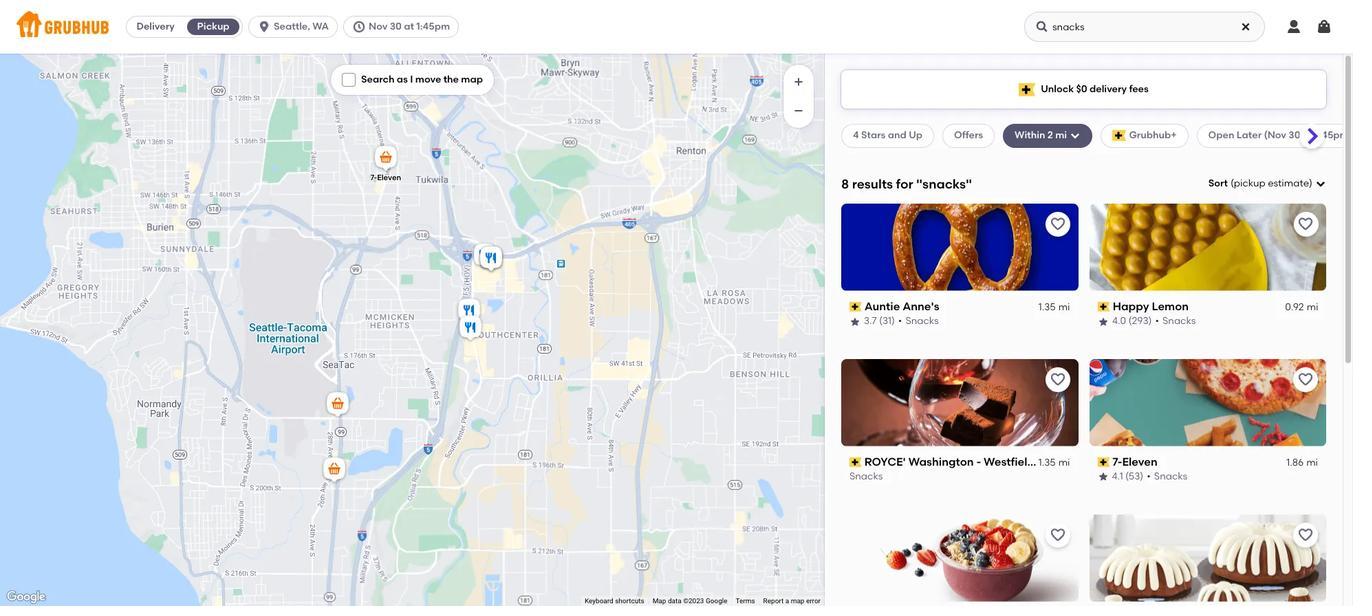 Task type: vqa. For each thing, say whether or not it's contained in the screenshot.


Task type: describe. For each thing, give the bounding box(es) containing it.
4.1
[[1112, 471, 1124, 483]]

30 inside nov 30 at 1:45pm button
[[390, 21, 402, 32]]

nothing bundt cakes logo image
[[1090, 514, 1327, 602]]

7-eleven logo image
[[1090, 359, 1327, 446]]

(31)
[[879, 315, 895, 327]]

lemon
[[1152, 300, 1189, 313]]

2
[[1048, 130, 1053, 141]]

royce'
[[865, 455, 906, 468]]

subscription pass image
[[1098, 458, 1110, 467]]

(293)
[[1129, 315, 1152, 327]]

snacks for 7-eleven
[[1155, 471, 1188, 483]]

"snacks"
[[917, 176, 972, 192]]

i
[[410, 74, 413, 85]]

4
[[853, 130, 859, 141]]

1.35 mi for royce' washington - westfield southcenter mall
[[1039, 457, 1070, 469]]

auntie anne's
[[865, 300, 940, 313]]

minus icon image
[[792, 104, 806, 118]]

save this restaurant button for auntie anne's
[[1046, 212, 1070, 237]]

save this restaurant button for royce' washington - westfield southcenter mall
[[1046, 367, 1070, 392]]

grubhub+
[[1130, 130, 1177, 141]]

save this restaurant button for 7-eleven
[[1294, 367, 1319, 392]]

save this restaurant button for happy lemon
[[1294, 212, 1319, 237]]

error
[[806, 597, 821, 605]]

(53)
[[1126, 471, 1144, 483]]

save this restaurant image for nothing bundt cakes logo
[[1298, 527, 1314, 543]]

seattle, wa
[[274, 21, 329, 32]]

star icon image for 7-eleven
[[1098, 472, 1109, 483]]

snacks down royce'
[[850, 471, 883, 483]]

report a map error link
[[764, 597, 821, 605]]

0.92
[[1285, 301, 1304, 313]]

delivery
[[137, 21, 175, 32]]

4.1 (53)
[[1112, 471, 1144, 483]]

delivery button
[[127, 16, 185, 38]]

mi for auntie anne's
[[1059, 301, 1070, 313]]

svg image inside nov 30 at 1:45pm button
[[352, 20, 366, 34]]

happy
[[1113, 300, 1149, 313]]

auntie
[[865, 300, 900, 313]]

royce' washington - westfield southcenter mall
[[865, 455, 1130, 468]]

3.7 (31)
[[864, 315, 895, 327]]

star icon image for auntie anne's
[[850, 316, 861, 327]]

happy lemon image
[[455, 296, 483, 327]]

a
[[786, 597, 789, 605]]

stars
[[862, 130, 886, 141]]

1 vertical spatial 30
[[1289, 130, 1301, 141]]

Search for food, convenience, alcohol... search field
[[1025, 12, 1266, 42]]

westfield
[[984, 455, 1035, 468]]

happy lemon
[[1113, 300, 1189, 313]]

• snacks for lemon
[[1155, 315, 1196, 327]]

happy lemon logo image
[[1090, 204, 1327, 291]]

terms link
[[736, 597, 755, 605]]

pickup button
[[185, 16, 242, 38]]

nov 30 at 1:45pm
[[369, 21, 450, 32]]

nov 30 at 1:45pm button
[[343, 16, 465, 38]]

washington
[[909, 455, 974, 468]]

jamba logo image
[[842, 514, 1079, 602]]

google image
[[3, 588, 49, 606]]

3.7
[[864, 315, 877, 327]]

map data ©2023 google
[[653, 597, 728, 605]]

save this restaurant image for royce' washington - westfield southcenter mall
[[1050, 371, 1066, 388]]

shortcuts
[[615, 597, 645, 605]]

royce' washington - westfield southcenter mall image
[[477, 244, 505, 274]]

1.35 for washington
[[1039, 457, 1056, 469]]

seattle, wa button
[[249, 16, 343, 38]]

4.0
[[1112, 315, 1126, 327]]

sort ( pickup estimate )
[[1209, 178, 1313, 189]]

nov
[[369, 21, 388, 32]]

snacks for happy lemon
[[1163, 315, 1196, 327]]

)
[[1310, 178, 1313, 189]]

nothing bundt cakes image
[[457, 313, 484, 344]]

svg image inside seattle, wa button
[[257, 20, 271, 34]]

subscription pass image for royce' washington - westfield southcenter mall
[[850, 458, 862, 467]]

map region
[[0, 0, 852, 606]]

8
[[842, 176, 849, 192]]

save this restaurant image for 7-eleven logo
[[1298, 371, 1314, 388]]

(nov
[[1264, 130, 1287, 141]]

open
[[1209, 130, 1235, 141]]

4 stars and up
[[853, 130, 923, 141]]

extramile image
[[320, 455, 348, 486]]

none field containing sort
[[1209, 177, 1327, 191]]

up
[[909, 130, 923, 141]]

auntie anne's image
[[477, 244, 505, 274]]

and
[[888, 130, 907, 141]]

search as i move the map
[[361, 74, 483, 85]]

• for eleven
[[1147, 471, 1151, 483]]



Task type: locate. For each thing, give the bounding box(es) containing it.
1 vertical spatial eleven
[[1123, 455, 1158, 468]]

1 1.35 mi from the top
[[1039, 301, 1070, 313]]

0 vertical spatial save this restaurant image
[[1050, 216, 1066, 232]]

mi
[[1056, 130, 1067, 141], [1059, 301, 1070, 313], [1307, 301, 1319, 313], [1059, 457, 1070, 469], [1307, 457, 1319, 469]]

-
[[977, 455, 982, 468]]

1 vertical spatial save this restaurant image
[[1050, 371, 1066, 388]]

mi for happy lemon
[[1307, 301, 1319, 313]]

snacks for auntie anne's
[[906, 315, 939, 327]]

subscription pass image for auntie anne's
[[850, 302, 862, 312]]

0 vertical spatial 1.35
[[1039, 301, 1056, 313]]

snacks right (53)
[[1155, 471, 1188, 483]]

data
[[668, 597, 682, 605]]

0 vertical spatial map
[[461, 74, 483, 85]]

map right a at the bottom right of page
[[791, 597, 805, 605]]

subscription pass image
[[850, 302, 862, 312], [1098, 302, 1110, 312], [850, 458, 862, 467]]

snacks down anne's
[[906, 315, 939, 327]]

svg image
[[1286, 19, 1303, 35], [257, 20, 271, 34], [1036, 20, 1049, 34], [1241, 21, 1252, 32], [345, 76, 353, 84]]

at
[[404, 21, 414, 32], [1303, 130, 1313, 141]]

anne's
[[903, 300, 940, 313]]

the
[[444, 74, 459, 85]]

1.35 for anne's
[[1039, 301, 1056, 313]]

0.92 mi
[[1285, 301, 1319, 313]]

svg image
[[1316, 19, 1333, 35], [352, 20, 366, 34], [1070, 130, 1081, 141], [1316, 178, 1327, 189]]

wa
[[313, 21, 329, 32]]

• snacks down anne's
[[899, 315, 939, 327]]

map right the the
[[461, 74, 483, 85]]

save this restaurant image
[[1298, 216, 1314, 232], [1298, 371, 1314, 388], [1050, 527, 1066, 543], [1298, 527, 1314, 543]]

1 horizontal spatial at
[[1303, 130, 1313, 141]]

0 horizontal spatial 7-eleven
[[370, 173, 401, 182]]

later
[[1237, 130, 1262, 141]]

1 horizontal spatial 7-
[[1113, 455, 1123, 468]]

1.35 mi for auntie anne's
[[1039, 301, 1070, 313]]

for
[[896, 176, 914, 192]]

offers
[[955, 130, 983, 141]]

grubhub plus flag logo image for grubhub+
[[1113, 130, 1127, 141]]

grubhub plus flag logo image
[[1019, 83, 1036, 96], [1113, 130, 1127, 141]]

snacks
[[906, 315, 939, 327], [1163, 315, 1196, 327], [850, 471, 883, 483], [1155, 471, 1188, 483]]

keyboard shortcuts
[[585, 597, 645, 605]]

1 horizontal spatial •
[[1147, 471, 1151, 483]]

within 2 mi
[[1015, 130, 1067, 141]]

google
[[706, 597, 728, 605]]

mi right 1.86
[[1307, 457, 1319, 469]]

save this restaurant image
[[1050, 216, 1066, 232], [1050, 371, 1066, 388]]

mi left subscription pass image
[[1059, 457, 1070, 469]]

$0
[[1077, 83, 1088, 95]]

1 save this restaurant image from the top
[[1050, 216, 1066, 232]]

grubhub plus flag logo image for unlock $0 delivery fees
[[1019, 83, 1036, 96]]

main navigation navigation
[[0, 0, 1354, 54]]

1.86 mi
[[1287, 457, 1319, 469]]

• snacks
[[899, 315, 939, 327], [1155, 315, 1196, 327], [1147, 471, 1188, 483]]

2 horizontal spatial •
[[1155, 315, 1159, 327]]

subscription pass image left happy
[[1098, 302, 1110, 312]]

• snacks for anne's
[[899, 315, 939, 327]]

1:45pm
[[417, 21, 450, 32]]

©2023
[[683, 597, 704, 605]]

fees
[[1130, 83, 1149, 95]]

1 1.35 from the top
[[1039, 301, 1056, 313]]

star icon image left 3.7
[[850, 316, 861, 327]]

7- inside map region
[[370, 173, 377, 182]]

0 horizontal spatial grubhub plus flag logo image
[[1019, 83, 1036, 96]]

mi left happy
[[1059, 301, 1070, 313]]

auntie anne's logo image
[[842, 204, 1079, 291]]

0 vertical spatial 1.35 mi
[[1039, 301, 1070, 313]]

None field
[[1209, 177, 1327, 191]]

pickup
[[1234, 178, 1266, 189]]

seattle,
[[274, 21, 310, 32]]

• right (31)
[[899, 315, 902, 327]]

mi right 0.92
[[1307, 301, 1319, 313]]

1 horizontal spatial 30
[[1289, 130, 1301, 141]]

star icon image for happy lemon
[[1098, 316, 1109, 327]]

terms
[[736, 597, 755, 605]]

keyboard
[[585, 597, 614, 605]]

subscription pass image left royce'
[[850, 458, 862, 467]]

0 horizontal spatial •
[[899, 315, 902, 327]]

mi right 2
[[1056, 130, 1067, 141]]

0 vertical spatial 7-
[[370, 173, 377, 182]]

search
[[361, 74, 395, 85]]

1 vertical spatial at
[[1303, 130, 1313, 141]]

mall
[[1107, 455, 1130, 468]]

0 horizontal spatial map
[[461, 74, 483, 85]]

star icon image
[[850, 316, 861, 327], [1098, 316, 1109, 327], [1098, 472, 1109, 483]]

1.35 mi
[[1039, 301, 1070, 313], [1039, 457, 1070, 469]]

report
[[764, 597, 784, 605]]

save this restaurant image for jamba logo
[[1050, 527, 1066, 543]]

grubhub plus flag logo image left grubhub+
[[1113, 130, 1127, 141]]

pickup
[[197, 21, 230, 32]]

at left 1:45pm
[[404, 21, 414, 32]]

0 vertical spatial 30
[[390, 21, 402, 32]]

plus icon image
[[792, 75, 806, 89]]

0 horizontal spatial 30
[[390, 21, 402, 32]]

7 eleven image
[[372, 143, 399, 174]]

open later (nov 30 at 1:45pm)
[[1209, 130, 1353, 141]]

1 vertical spatial map
[[791, 597, 805, 605]]

• for anne's
[[899, 315, 902, 327]]

1 vertical spatial 1.35 mi
[[1039, 457, 1070, 469]]

0 vertical spatial 7-eleven
[[370, 173, 401, 182]]

eleven inside map region
[[377, 173, 401, 182]]

• snacks right (53)
[[1147, 471, 1188, 483]]

at inside button
[[404, 21, 414, 32]]

1:45pm)
[[1316, 130, 1353, 141]]

0 vertical spatial eleven
[[377, 173, 401, 182]]

save this restaurant image for happy lemon logo
[[1298, 216, 1314, 232]]

7-
[[370, 173, 377, 182], [1113, 455, 1123, 468]]

1 horizontal spatial grubhub plus flag logo image
[[1113, 130, 1127, 141]]

0 vertical spatial at
[[404, 21, 414, 32]]

1.35
[[1039, 301, 1056, 313], [1039, 457, 1056, 469]]

mi for royce' washington - westfield southcenter mall
[[1059, 457, 1070, 469]]

grubhub plus flag logo image left unlock
[[1019, 83, 1036, 96]]

move
[[416, 74, 441, 85]]

• for lemon
[[1155, 315, 1159, 327]]

star icon image left the 4.0
[[1098, 316, 1109, 327]]

7-eleven
[[370, 173, 401, 182], [1113, 455, 1158, 468]]

2 1.35 mi from the top
[[1039, 457, 1070, 469]]

map
[[653, 597, 666, 605]]

1.86
[[1287, 457, 1304, 469]]

within
[[1015, 130, 1046, 141]]

subscription pass image for happy lemon
[[1098, 302, 1110, 312]]

7-eleven inside map region
[[370, 173, 401, 182]]

jamba image
[[471, 241, 499, 271]]

0 horizontal spatial eleven
[[377, 173, 401, 182]]

star icon image left the 4.1
[[1098, 472, 1109, 483]]

results
[[852, 176, 893, 192]]

• right (53)
[[1147, 471, 1151, 483]]

sea tac marathon image
[[324, 390, 351, 420]]

30 right nov
[[390, 21, 402, 32]]

1 horizontal spatial eleven
[[1123, 455, 1158, 468]]

30 right (nov
[[1289, 130, 1301, 141]]

snacks down lemon
[[1163, 315, 1196, 327]]

keyboard shortcuts button
[[585, 597, 645, 606]]

save this restaurant image for auntie anne's
[[1050, 216, 1066, 232]]

4.0 (293)
[[1112, 315, 1152, 327]]

1 vertical spatial 7-eleven
[[1113, 455, 1158, 468]]

• snacks for eleven
[[1147, 471, 1188, 483]]

0 vertical spatial grubhub plus flag logo image
[[1019, 83, 1036, 96]]

estimate
[[1268, 178, 1310, 189]]

save this restaurant button
[[1046, 212, 1070, 237], [1294, 212, 1319, 237], [1046, 367, 1070, 392], [1294, 367, 1319, 392], [1046, 523, 1070, 547], [1294, 523, 1319, 547]]

eleven
[[377, 173, 401, 182], [1123, 455, 1158, 468]]

report a map error
[[764, 597, 821, 605]]

map
[[461, 74, 483, 85], [791, 597, 805, 605]]

mi for 7-eleven
[[1307, 457, 1319, 469]]

0 horizontal spatial at
[[404, 21, 414, 32]]

1 vertical spatial 7-
[[1113, 455, 1123, 468]]

southcenter
[[1038, 455, 1104, 468]]

as
[[397, 74, 408, 85]]

1 horizontal spatial map
[[791, 597, 805, 605]]

•
[[899, 315, 902, 327], [1155, 315, 1159, 327], [1147, 471, 1151, 483]]

unlock $0 delivery fees
[[1041, 83, 1149, 95]]

at left 1:45pm)
[[1303, 130, 1313, 141]]

delivery
[[1090, 83, 1127, 95]]

sort
[[1209, 178, 1228, 189]]

0 horizontal spatial 7-
[[370, 173, 377, 182]]

30
[[390, 21, 402, 32], [1289, 130, 1301, 141]]

2 1.35 from the top
[[1039, 457, 1056, 469]]

8 results for "snacks"
[[842, 176, 972, 192]]

subscription pass image left "auntie"
[[850, 302, 862, 312]]

unlock
[[1041, 83, 1074, 95]]

2 save this restaurant image from the top
[[1050, 371, 1066, 388]]

(
[[1231, 178, 1234, 189]]

1 vertical spatial grubhub plus flag logo image
[[1113, 130, 1127, 141]]

• snacks down lemon
[[1155, 315, 1196, 327]]

1 vertical spatial 1.35
[[1039, 457, 1056, 469]]

1 horizontal spatial 7-eleven
[[1113, 455, 1158, 468]]

• down happy lemon
[[1155, 315, 1159, 327]]

royce' washington - westfield southcenter mall logo image
[[842, 359, 1079, 446]]



